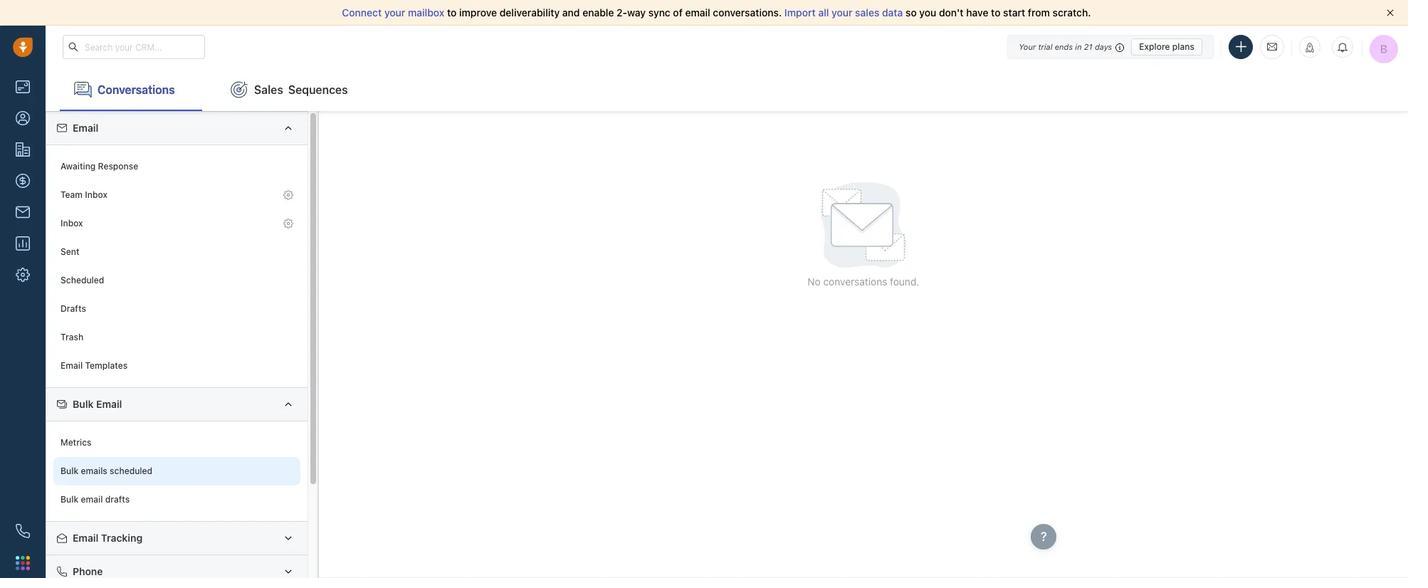 Task type: describe. For each thing, give the bounding box(es) containing it.
response
[[98, 161, 138, 172]]

tracking
[[101, 532, 143, 544]]

team inbox link
[[53, 181, 300, 209]]

have
[[967, 6, 989, 19]]

so
[[906, 6, 917, 19]]

1 your from the left
[[385, 6, 406, 19]]

awaiting response link
[[53, 152, 300, 181]]

don't
[[939, 6, 964, 19]]

plans
[[1173, 41, 1195, 52]]

conversations
[[824, 276, 888, 288]]

email for email
[[73, 122, 99, 134]]

email templates
[[61, 361, 128, 371]]

bulk emails scheduled link
[[53, 457, 300, 486]]

sent
[[61, 247, 79, 257]]

start
[[1004, 6, 1026, 19]]

trash link
[[53, 323, 300, 352]]

sequences
[[288, 83, 348, 96]]

scratch.
[[1053, 6, 1092, 19]]

way
[[627, 6, 646, 19]]

import all your sales data link
[[785, 6, 906, 19]]

email down the templates
[[96, 398, 122, 410]]

drafts link
[[53, 295, 300, 323]]

no
[[808, 276, 821, 288]]

trial
[[1039, 42, 1053, 51]]

trash
[[61, 332, 83, 343]]

import
[[785, 6, 816, 19]]

no conversations found.
[[808, 276, 920, 288]]

connect
[[342, 6, 382, 19]]

your trial ends in 21 days
[[1019, 42, 1113, 51]]

bulk for bulk email drafts
[[61, 495, 79, 505]]

phone element
[[9, 517, 37, 546]]

email tracking
[[73, 532, 143, 544]]

send email image
[[1268, 41, 1278, 53]]

ends
[[1055, 42, 1073, 51]]

bulk for bulk email
[[73, 398, 94, 410]]

sales sequences link
[[217, 68, 362, 111]]

bulk for bulk emails scheduled
[[61, 466, 79, 477]]

emails
[[81, 466, 107, 477]]

your
[[1019, 42, 1036, 51]]

2 your from the left
[[832, 6, 853, 19]]

connect your mailbox to improve deliverability and enable 2-way sync of email conversations. import all your sales data so you don't have to start from scratch.
[[342, 6, 1092, 19]]

awaiting response
[[61, 161, 138, 172]]

1 vertical spatial email
[[81, 495, 103, 505]]

21
[[1085, 42, 1093, 51]]

of
[[673, 6, 683, 19]]

conversations.
[[713, 6, 782, 19]]

explore
[[1140, 41, 1171, 52]]



Task type: vqa. For each thing, say whether or not it's contained in the screenshot.
Explore Plans Link
yes



Task type: locate. For each thing, give the bounding box(es) containing it.
metrics link
[[53, 429, 300, 457]]

1 vertical spatial inbox
[[61, 218, 83, 229]]

email right of
[[686, 6, 711, 19]]

tab list
[[46, 68, 1409, 111]]

metrics
[[61, 438, 91, 448]]

1 horizontal spatial email
[[686, 6, 711, 19]]

email down trash
[[61, 361, 83, 371]]

0 horizontal spatial to
[[447, 6, 457, 19]]

email
[[686, 6, 711, 19], [81, 495, 103, 505]]

inbox down team
[[61, 218, 83, 229]]

bulk down bulk emails scheduled
[[61, 495, 79, 505]]

sales sequences
[[254, 83, 348, 96]]

your
[[385, 6, 406, 19], [832, 6, 853, 19]]

conversations
[[98, 83, 175, 96]]

connect your mailbox link
[[342, 6, 447, 19]]

drafts
[[105, 495, 130, 505]]

bulk emails scheduled
[[61, 466, 153, 477]]

your left "mailbox"
[[385, 6, 406, 19]]

team
[[61, 190, 83, 200]]

1 to from the left
[[447, 6, 457, 19]]

inbox right team
[[85, 190, 108, 200]]

to left start
[[992, 6, 1001, 19]]

conversations link
[[60, 68, 202, 111]]

bulk left emails
[[61, 466, 79, 477]]

all
[[819, 6, 829, 19]]

data
[[882, 6, 903, 19]]

email for email tracking
[[73, 532, 99, 544]]

phone
[[73, 565, 103, 578]]

mailbox
[[408, 6, 445, 19]]

your right all
[[832, 6, 853, 19]]

scheduled link
[[53, 266, 300, 295]]

explore plans
[[1140, 41, 1195, 52]]

bulk email
[[73, 398, 122, 410]]

enable
[[583, 6, 614, 19]]

1 horizontal spatial to
[[992, 6, 1001, 19]]

inbox link
[[53, 209, 300, 238]]

to
[[447, 6, 457, 19], [992, 6, 1001, 19]]

2 to from the left
[[992, 6, 1001, 19]]

in
[[1076, 42, 1082, 51]]

freshworks switcher image
[[16, 556, 30, 570]]

0 vertical spatial bulk
[[73, 398, 94, 410]]

days
[[1095, 42, 1113, 51]]

awaiting
[[61, 161, 96, 172]]

sync
[[649, 6, 671, 19]]

close image
[[1387, 9, 1395, 16]]

0 horizontal spatial email
[[81, 495, 103, 505]]

2 vertical spatial bulk
[[61, 495, 79, 505]]

sales
[[254, 83, 283, 96]]

explore plans link
[[1132, 38, 1203, 55]]

0 horizontal spatial your
[[385, 6, 406, 19]]

and
[[563, 6, 580, 19]]

email left drafts
[[81, 495, 103, 505]]

0 vertical spatial email
[[686, 6, 711, 19]]

bulk
[[73, 398, 94, 410], [61, 466, 79, 477], [61, 495, 79, 505]]

2-
[[617, 6, 628, 19]]

templates
[[85, 361, 128, 371]]

bulk up metrics in the left bottom of the page
[[73, 398, 94, 410]]

from
[[1028, 6, 1051, 19]]

what's new image
[[1306, 43, 1316, 53]]

you
[[920, 6, 937, 19]]

0 vertical spatial inbox
[[85, 190, 108, 200]]

scheduled
[[110, 466, 153, 477]]

team inbox
[[61, 190, 108, 200]]

email up awaiting
[[73, 122, 99, 134]]

email templates link
[[53, 352, 300, 380]]

sales
[[856, 6, 880, 19]]

1 horizontal spatial inbox
[[85, 190, 108, 200]]

email for email templates
[[61, 361, 83, 371]]

deliverability
[[500, 6, 560, 19]]

email up phone
[[73, 532, 99, 544]]

to right "mailbox"
[[447, 6, 457, 19]]

improve
[[459, 6, 497, 19]]

inbox
[[85, 190, 108, 200], [61, 218, 83, 229]]

phone image
[[16, 524, 30, 538]]

found.
[[890, 276, 920, 288]]

bulk email drafts link
[[53, 486, 300, 514]]

tab list containing conversations
[[46, 68, 1409, 111]]

1 horizontal spatial your
[[832, 6, 853, 19]]

1 vertical spatial bulk
[[61, 466, 79, 477]]

scheduled
[[61, 275, 104, 286]]

sent link
[[53, 238, 300, 266]]

Search your CRM... text field
[[63, 35, 205, 59]]

drafts
[[61, 304, 86, 314]]

0 horizontal spatial inbox
[[61, 218, 83, 229]]

bulk email drafts
[[61, 495, 130, 505]]

email
[[73, 122, 99, 134], [61, 361, 83, 371], [96, 398, 122, 410], [73, 532, 99, 544]]



